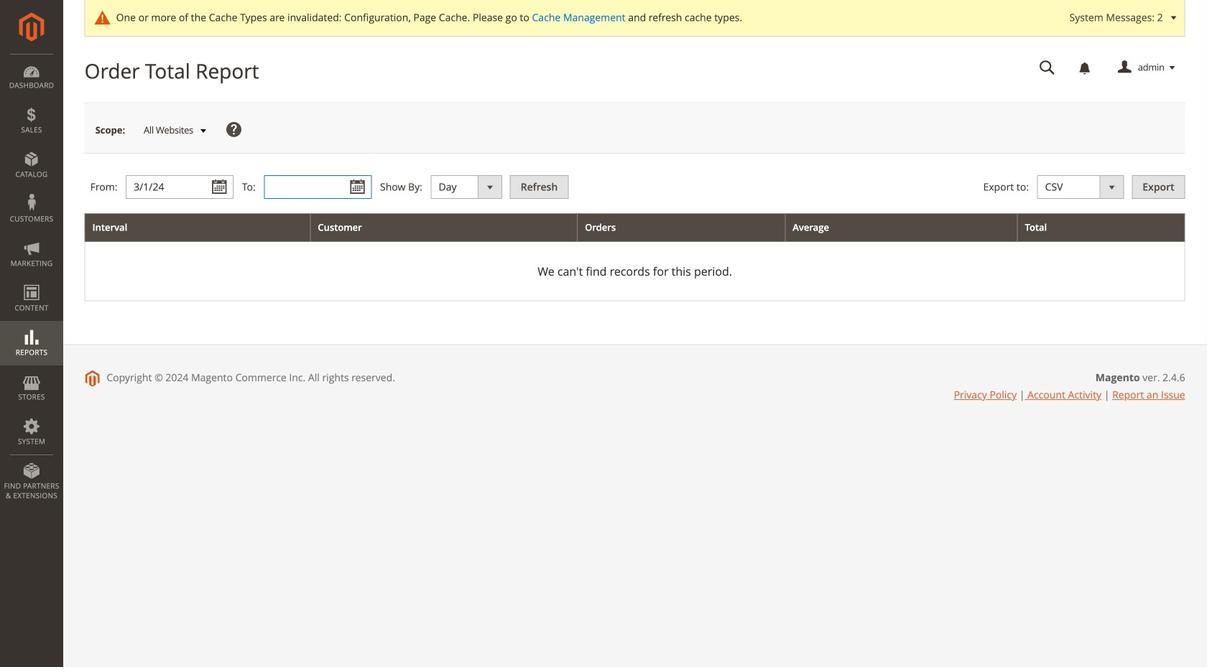 Task type: locate. For each thing, give the bounding box(es) containing it.
magento admin panel image
[[19, 12, 44, 42]]

None text field
[[1029, 55, 1065, 80], [264, 175, 372, 199], [1029, 55, 1065, 80], [264, 175, 372, 199]]

None text field
[[126, 175, 234, 199]]

menu bar
[[0, 54, 63, 508]]



